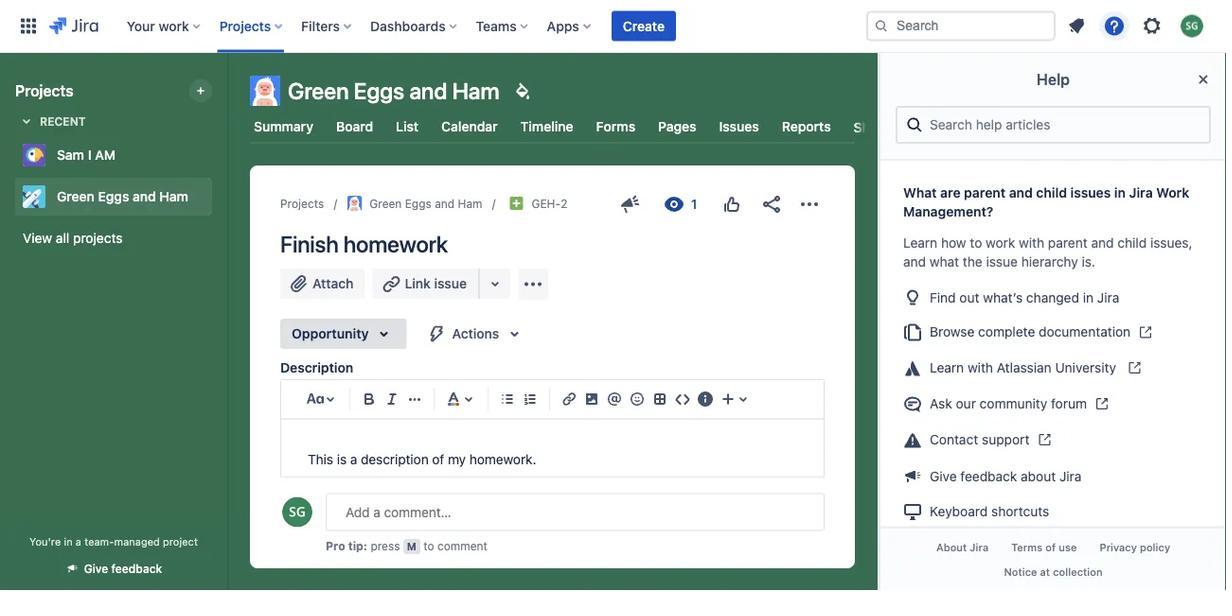 Task type: describe. For each thing, give the bounding box(es) containing it.
with inside learn how to work with parent and child issues, and what the issue hierarchy is.
[[1019, 235, 1045, 251]]

keyboard shortcuts link
[[896, 494, 1211, 529]]

more formatting image
[[403, 388, 426, 411]]

ask our community forum link
[[896, 387, 1211, 423]]

list
[[396, 119, 419, 134]]

issue inside learn how to work with parent and child issues, and what the issue hierarchy is.
[[986, 254, 1018, 270]]

and up is.
[[1092, 235, 1114, 251]]

view all projects link
[[15, 222, 212, 256]]

terms of use
[[1012, 542, 1077, 555]]

add image, video, or file image
[[581, 388, 603, 411]]

pro tip: press m to comment
[[326, 540, 488, 554]]

browse complete documentation
[[930, 324, 1131, 340]]

actions
[[452, 326, 499, 342]]

find
[[930, 290, 956, 305]]

eggs for the left green eggs and ham link
[[98, 189, 129, 205]]

pages link
[[655, 110, 700, 144]]

Search help articles field
[[924, 108, 1202, 142]]

help image
[[1103, 15, 1126, 37]]

learn for learn with atlassian university
[[930, 360, 964, 376]]

tab list containing summary
[[239, 110, 949, 144]]

browse complete documentation link
[[896, 315, 1211, 351]]

bold ⌘b image
[[358, 388, 381, 411]]

ham up calendar
[[452, 78, 500, 104]]

finish homework
[[280, 231, 448, 258]]

finish
[[280, 231, 339, 258]]

primary element
[[11, 0, 867, 53]]

create project image
[[193, 83, 208, 99]]

community
[[980, 396, 1048, 412]]

code snippet image
[[672, 388, 694, 411]]

am
[[95, 147, 116, 163]]

create button
[[612, 11, 676, 41]]

homework
[[343, 231, 448, 258]]

Description - Main content area, start typing to enter text. text field
[[308, 449, 797, 472]]

projects
[[73, 231, 123, 246]]

eggs up board
[[354, 78, 405, 104]]

of inside description - main content area, start typing to enter text. text box
[[432, 452, 444, 468]]

privacy
[[1100, 542, 1137, 555]]

link
[[405, 276, 431, 292]]

atlassian
[[997, 360, 1052, 376]]

contact support link
[[896, 423, 1211, 459]]

teams
[[476, 18, 517, 34]]

notifications image
[[1066, 15, 1088, 37]]

green eggs and ham up list
[[288, 78, 500, 104]]

what
[[904, 185, 937, 201]]

sidebar navigation image
[[206, 76, 248, 114]]

reports link
[[778, 110, 835, 144]]

filters
[[301, 18, 340, 34]]

banner containing your work
[[0, 0, 1227, 53]]

learn how to work with parent and child issues, and what the issue hierarchy is.
[[904, 235, 1193, 270]]

in inside the what are parent and child issues in jira work management?
[[1115, 185, 1126, 201]]

jira inside give feedback about jira link
[[1060, 469, 1082, 484]]

appswitcher icon image
[[17, 15, 40, 37]]

and left what
[[904, 254, 926, 270]]

issues,
[[1151, 235, 1193, 251]]

university
[[1056, 360, 1117, 376]]

1 horizontal spatial of
[[1046, 542, 1056, 555]]

ask our community forum
[[930, 396, 1087, 412]]

2
[[561, 197, 568, 210]]

table image
[[649, 388, 672, 411]]

text styles image
[[304, 388, 327, 411]]

info panel image
[[694, 388, 717, 411]]

issues
[[1071, 185, 1111, 201]]

emoji image
[[626, 388, 649, 411]]

about
[[937, 542, 967, 555]]

calendar
[[441, 119, 498, 134]]

actions image
[[798, 193, 821, 216]]

1 horizontal spatial green
[[288, 78, 349, 104]]

link web pages and more image
[[484, 273, 507, 296]]

at
[[1040, 566, 1050, 579]]

give feedback about jira
[[930, 469, 1082, 484]]

board link
[[332, 110, 377, 144]]

sam
[[57, 147, 84, 163]]

Search field
[[867, 11, 1056, 41]]

0 horizontal spatial projects
[[15, 82, 74, 100]]

italic ⌘i image
[[381, 388, 403, 411]]

hierarchy
[[1022, 254, 1078, 270]]

cancel
[[349, 540, 392, 556]]

geh-2
[[532, 197, 568, 210]]

homework.
[[470, 452, 536, 468]]

changed
[[1027, 290, 1080, 305]]

green eggs and ham for right green eggs and ham link
[[370, 197, 483, 210]]

what are parent and child issues in jira work management?
[[904, 185, 1190, 220]]

are
[[941, 185, 961, 201]]

apps
[[547, 18, 579, 34]]

summary
[[254, 119, 313, 134]]

cancel button
[[338, 533, 404, 564]]

geh-
[[532, 197, 561, 210]]

close image
[[1192, 68, 1215, 91]]

pages
[[658, 119, 697, 134]]

projects link
[[280, 194, 324, 214]]

the
[[963, 254, 983, 270]]

forum
[[1051, 396, 1087, 412]]

your work button
[[121, 11, 208, 41]]

forms link
[[593, 110, 639, 144]]

my
[[448, 452, 466, 468]]

eggs for right green eggs and ham link
[[405, 197, 432, 210]]

is
[[337, 452, 347, 468]]

about jira button
[[925, 537, 1000, 561]]

managed
[[114, 536, 160, 548]]

terms
[[1012, 542, 1043, 555]]

child inside the what are parent and child issues in jira work management?
[[1037, 185, 1067, 201]]

link image
[[558, 388, 581, 411]]

link issue button
[[373, 269, 480, 299]]

feedback for give feedback about jira
[[961, 469, 1018, 484]]

give feedback button
[[54, 554, 174, 585]]

profile image of sam green image
[[282, 498, 313, 528]]

summary link
[[250, 110, 317, 144]]

our
[[956, 396, 976, 412]]

what's
[[983, 290, 1023, 305]]

out
[[960, 290, 980, 305]]

jira inside find out what's changed in jira link
[[1098, 290, 1120, 305]]

jira inside about jira button
[[970, 542, 989, 555]]

green eggs and ham for the left green eggs and ham link
[[57, 189, 188, 205]]

sam i am
[[57, 147, 116, 163]]



Task type: locate. For each thing, give the bounding box(es) containing it.
1 vertical spatial add to starred image
[[206, 186, 229, 208]]

this is a description of my homework.
[[308, 452, 536, 468]]

tab list
[[239, 110, 949, 144]]

shortcuts button
[[850, 110, 949, 144]]

1 add to starred image from the top
[[206, 144, 229, 167]]

green eggs and ham up the "homework"
[[370, 197, 483, 210]]

give
[[930, 469, 957, 484], [84, 563, 108, 576]]

0 horizontal spatial issue
[[434, 276, 467, 292]]

child left issues,
[[1118, 235, 1147, 251]]

all
[[56, 231, 69, 246]]

of left my
[[432, 452, 444, 468]]

green eggs and ham image
[[347, 196, 362, 211]]

1 vertical spatial to
[[424, 540, 434, 554]]

opportunity button
[[280, 319, 407, 349]]

management?
[[904, 204, 994, 220]]

0 horizontal spatial of
[[432, 452, 444, 468]]

add to starred image down sidebar navigation icon
[[206, 144, 229, 167]]

of
[[432, 452, 444, 468], [1046, 542, 1056, 555]]

give inside button
[[84, 563, 108, 576]]

1 horizontal spatial with
[[1019, 235, 1045, 251]]

team-
[[84, 536, 114, 548]]

numbered list ⌘⇧7 image
[[519, 388, 542, 411]]

dashboards
[[370, 18, 446, 34]]

eggs up the "homework"
[[405, 197, 432, 210]]

0 vertical spatial give
[[930, 469, 957, 484]]

parent right the are
[[964, 185, 1006, 201]]

projects for projects dropdown button
[[219, 18, 271, 34]]

attach
[[313, 276, 354, 292]]

policy
[[1140, 542, 1171, 555]]

1 horizontal spatial work
[[986, 235, 1016, 251]]

a left team-
[[76, 536, 81, 548]]

press
[[371, 540, 400, 554]]

0 vertical spatial parent
[[964, 185, 1006, 201]]

view
[[23, 231, 52, 246]]

feedback down the managed
[[111, 563, 162, 576]]

0 vertical spatial issue
[[986, 254, 1018, 270]]

recent
[[40, 115, 86, 128]]

give feedback image
[[619, 193, 642, 216]]

1 vertical spatial issue
[[434, 276, 467, 292]]

vote options: no one has voted for this issue yet. image
[[721, 193, 743, 216]]

projects up sidebar navigation icon
[[219, 18, 271, 34]]

copy link to issue image
[[564, 196, 579, 211]]

green up view all projects
[[57, 189, 95, 205]]

add app image
[[522, 273, 545, 296]]

2 add to starred image from the top
[[206, 186, 229, 208]]

share image
[[761, 193, 783, 216]]

parent up "hierarchy"
[[1048, 235, 1088, 251]]

view all projects
[[23, 231, 123, 246]]

to
[[970, 235, 983, 251], [424, 540, 434, 554]]

issue inside button
[[434, 276, 467, 292]]

in up documentation
[[1083, 290, 1094, 305]]

0 vertical spatial work
[[159, 18, 189, 34]]

0 vertical spatial to
[[970, 235, 983, 251]]

2 horizontal spatial projects
[[280, 197, 324, 210]]

contact support
[[930, 432, 1030, 448]]

description
[[361, 452, 429, 468]]

lead image
[[509, 196, 524, 211]]

jira inside the what are parent and child issues in jira work management?
[[1130, 185, 1153, 201]]

feedback inside button
[[111, 563, 162, 576]]

find out what's changed in jira
[[930, 290, 1120, 305]]

and up the "homework"
[[435, 197, 455, 210]]

learn up what
[[904, 235, 938, 251]]

use
[[1059, 542, 1077, 555]]

parent inside learn how to work with parent and child issues, and what the issue hierarchy is.
[[1048, 235, 1088, 251]]

give for give feedback about jira
[[930, 469, 957, 484]]

0 vertical spatial feedback
[[961, 469, 1018, 484]]

to inside learn how to work with parent and child issues, and what the issue hierarchy is.
[[970, 235, 983, 251]]

filters button
[[296, 11, 359, 41]]

green eggs and ham link
[[15, 178, 205, 216], [347, 194, 483, 214]]

green right the green eggs and ham image
[[370, 197, 402, 210]]

0 horizontal spatial give
[[84, 563, 108, 576]]

collection
[[1053, 566, 1103, 579]]

learn inside learn how to work with parent and child issues, and what the issue hierarchy is.
[[904, 235, 938, 251]]

work
[[159, 18, 189, 34], [986, 235, 1016, 251]]

1 vertical spatial a
[[76, 536, 81, 548]]

0 horizontal spatial parent
[[964, 185, 1006, 201]]

Add a comment… field
[[326, 494, 825, 532]]

your work
[[127, 18, 189, 34]]

documentation
[[1039, 324, 1131, 340]]

jira image
[[49, 15, 98, 37], [49, 15, 98, 37]]

0 horizontal spatial with
[[968, 360, 994, 376]]

1 vertical spatial in
[[1083, 290, 1094, 305]]

banner
[[0, 0, 1227, 53]]

feedback
[[961, 469, 1018, 484], [111, 563, 162, 576]]

add to starred image for sam i am
[[206, 144, 229, 167]]

how
[[941, 235, 967, 251]]

green eggs and ham link down sam i am link
[[15, 178, 205, 216]]

notice at collection link
[[993, 561, 1114, 584]]

your profile and settings image
[[1181, 15, 1204, 37]]

projects for projects link
[[280, 197, 324, 210]]

green eggs and ham up view all projects link
[[57, 189, 188, 205]]

child inside learn how to work with parent and child issues, and what the issue hierarchy is.
[[1118, 235, 1147, 251]]

in right you're
[[64, 536, 73, 548]]

and
[[409, 78, 447, 104], [1009, 185, 1033, 201], [133, 189, 156, 205], [435, 197, 455, 210], [1092, 235, 1114, 251], [904, 254, 926, 270]]

give down contact
[[930, 469, 957, 484]]

and up view all projects link
[[133, 189, 156, 205]]

link issue
[[405, 276, 467, 292]]

comment
[[438, 540, 488, 554]]

add to starred image
[[206, 144, 229, 167], [206, 186, 229, 208]]

feedback up keyboard shortcuts
[[961, 469, 1018, 484]]

in
[[1115, 185, 1126, 201], [1083, 290, 1094, 305], [64, 536, 73, 548]]

help
[[1037, 71, 1070, 89]]

what
[[930, 254, 960, 270]]

0 horizontal spatial a
[[76, 536, 81, 548]]

child left issues
[[1037, 185, 1067, 201]]

forms
[[596, 119, 636, 134]]

opportunity
[[292, 326, 369, 342]]

geh-2 link
[[532, 194, 568, 214]]

shortcuts
[[992, 504, 1050, 520]]

learn down browse
[[930, 360, 964, 376]]

jira
[[1130, 185, 1153, 201], [1098, 290, 1120, 305], [1060, 469, 1082, 484], [970, 542, 989, 555]]

search image
[[874, 18, 889, 34]]

terms of use link
[[1000, 537, 1089, 561]]

actions button
[[414, 319, 537, 349]]

add to starred image for green eggs and ham
[[206, 186, 229, 208]]

project
[[163, 536, 198, 548]]

0 vertical spatial child
[[1037, 185, 1067, 201]]

privacy policy
[[1100, 542, 1171, 555]]

of left use
[[1046, 542, 1056, 555]]

green up summary
[[288, 78, 349, 104]]

i
[[88, 147, 91, 163]]

a right is
[[350, 452, 357, 468]]

bullet list ⌘⇧8 image
[[496, 388, 519, 411]]

0 vertical spatial add to starred image
[[206, 144, 229, 167]]

you're in a team-managed project
[[29, 536, 198, 548]]

work inside popup button
[[159, 18, 189, 34]]

0 vertical spatial in
[[1115, 185, 1126, 201]]

1 horizontal spatial to
[[970, 235, 983, 251]]

this
[[308, 452, 333, 468]]

1 horizontal spatial issue
[[986, 254, 1018, 270]]

2 horizontal spatial green
[[370, 197, 402, 210]]

0 horizontal spatial to
[[424, 540, 434, 554]]

and inside the what are parent and child issues in jira work management?
[[1009, 185, 1033, 201]]

1 vertical spatial with
[[968, 360, 994, 376]]

0 vertical spatial learn
[[904, 235, 938, 251]]

in right issues
[[1115, 185, 1126, 201]]

and up learn how to work with parent and child issues, and what the issue hierarchy is. at the top right of the page
[[1009, 185, 1033, 201]]

0 horizontal spatial green eggs and ham link
[[15, 178, 205, 216]]

projects up the collapse recent projects "image"
[[15, 82, 74, 100]]

dashboards button
[[365, 11, 465, 41]]

learn with atlassian university link
[[896, 351, 1211, 387]]

m
[[407, 541, 417, 554]]

work right how
[[986, 235, 1016, 251]]

0 vertical spatial projects
[[219, 18, 271, 34]]

add to starred image left projects link
[[206, 186, 229, 208]]

collapse recent projects image
[[15, 110, 38, 133]]

shortcuts
[[854, 119, 915, 135]]

projects inside dropdown button
[[219, 18, 271, 34]]

1 vertical spatial feedback
[[111, 563, 162, 576]]

2 horizontal spatial in
[[1115, 185, 1126, 201]]

1 horizontal spatial in
[[1083, 290, 1094, 305]]

feedback for give feedback
[[111, 563, 162, 576]]

1 horizontal spatial projects
[[219, 18, 271, 34]]

notice at collection
[[1004, 566, 1103, 579]]

settings image
[[1141, 15, 1164, 37]]

a inside text box
[[350, 452, 357, 468]]

is.
[[1082, 254, 1096, 270]]

1 vertical spatial of
[[1046, 542, 1056, 555]]

keyboard
[[930, 504, 988, 520]]

1 horizontal spatial a
[[350, 452, 357, 468]]

work right your
[[159, 18, 189, 34]]

0 vertical spatial of
[[432, 452, 444, 468]]

projects up finish
[[280, 197, 324, 210]]

0 horizontal spatial child
[[1037, 185, 1067, 201]]

find out what's changed in jira link
[[896, 279, 1211, 315]]

issue right the
[[986, 254, 1018, 270]]

a
[[350, 452, 357, 468], [76, 536, 81, 548]]

eggs down sam i am link
[[98, 189, 129, 205]]

parent inside the what are parent and child issues in jira work management?
[[964, 185, 1006, 201]]

ham left lead icon
[[458, 197, 483, 210]]

teams button
[[470, 11, 536, 41]]

tip:
[[348, 540, 368, 554]]

notice
[[1004, 566, 1038, 579]]

1 horizontal spatial feedback
[[961, 469, 1018, 484]]

1 horizontal spatial child
[[1118, 235, 1147, 251]]

0 horizontal spatial feedback
[[111, 563, 162, 576]]

description
[[280, 360, 353, 376]]

keyboard shortcuts
[[930, 504, 1050, 520]]

issues link
[[716, 110, 763, 144]]

to right m
[[424, 540, 434, 554]]

learn with atlassian university
[[930, 360, 1120, 376]]

privacy policy link
[[1089, 537, 1182, 561]]

learn for learn how to work with parent and child issues, and what the issue hierarchy is.
[[904, 235, 938, 251]]

and up list
[[409, 78, 447, 104]]

0 horizontal spatial in
[[64, 536, 73, 548]]

1 horizontal spatial parent
[[1048, 235, 1088, 251]]

green for right green eggs and ham link
[[370, 197, 402, 210]]

projects button
[[214, 11, 290, 41]]

1 horizontal spatial green eggs and ham link
[[347, 194, 483, 214]]

green for the left green eggs and ham link
[[57, 189, 95, 205]]

1 vertical spatial work
[[986, 235, 1016, 251]]

about
[[1021, 469, 1056, 484]]

save button
[[281, 533, 334, 564]]

with up our
[[968, 360, 994, 376]]

mention image
[[603, 388, 626, 411]]

2 vertical spatial in
[[64, 536, 73, 548]]

reports
[[782, 119, 831, 134]]

you're
[[29, 536, 61, 548]]

0 vertical spatial with
[[1019, 235, 1045, 251]]

work inside learn how to work with parent and child issues, and what the issue hierarchy is.
[[986, 235, 1016, 251]]

give down team-
[[84, 563, 108, 576]]

issue right link
[[434, 276, 467, 292]]

with up "hierarchy"
[[1019, 235, 1045, 251]]

a for is
[[350, 452, 357, 468]]

save
[[293, 540, 323, 556]]

child
[[1037, 185, 1067, 201], [1118, 235, 1147, 251]]

1 vertical spatial projects
[[15, 82, 74, 100]]

1 vertical spatial child
[[1118, 235, 1147, 251]]

0 horizontal spatial work
[[159, 18, 189, 34]]

ham for the left green eggs and ham link
[[159, 189, 188, 205]]

set background color image
[[511, 80, 534, 102]]

a for in
[[76, 536, 81, 548]]

green eggs and ham link up the "homework"
[[347, 194, 483, 214]]

1 vertical spatial parent
[[1048, 235, 1088, 251]]

timeline link
[[517, 110, 577, 144]]

1 horizontal spatial give
[[930, 469, 957, 484]]

0 vertical spatial a
[[350, 452, 357, 468]]

ham up view all projects link
[[159, 189, 188, 205]]

learn
[[904, 235, 938, 251], [930, 360, 964, 376]]

to up the
[[970, 235, 983, 251]]

1 vertical spatial learn
[[930, 360, 964, 376]]

1 vertical spatial give
[[84, 563, 108, 576]]

ham for right green eggs and ham link
[[458, 197, 483, 210]]

0 horizontal spatial green
[[57, 189, 95, 205]]

2 vertical spatial projects
[[280, 197, 324, 210]]

give for give feedback
[[84, 563, 108, 576]]



Task type: vqa. For each thing, say whether or not it's contained in the screenshot.
feedback in the button
yes



